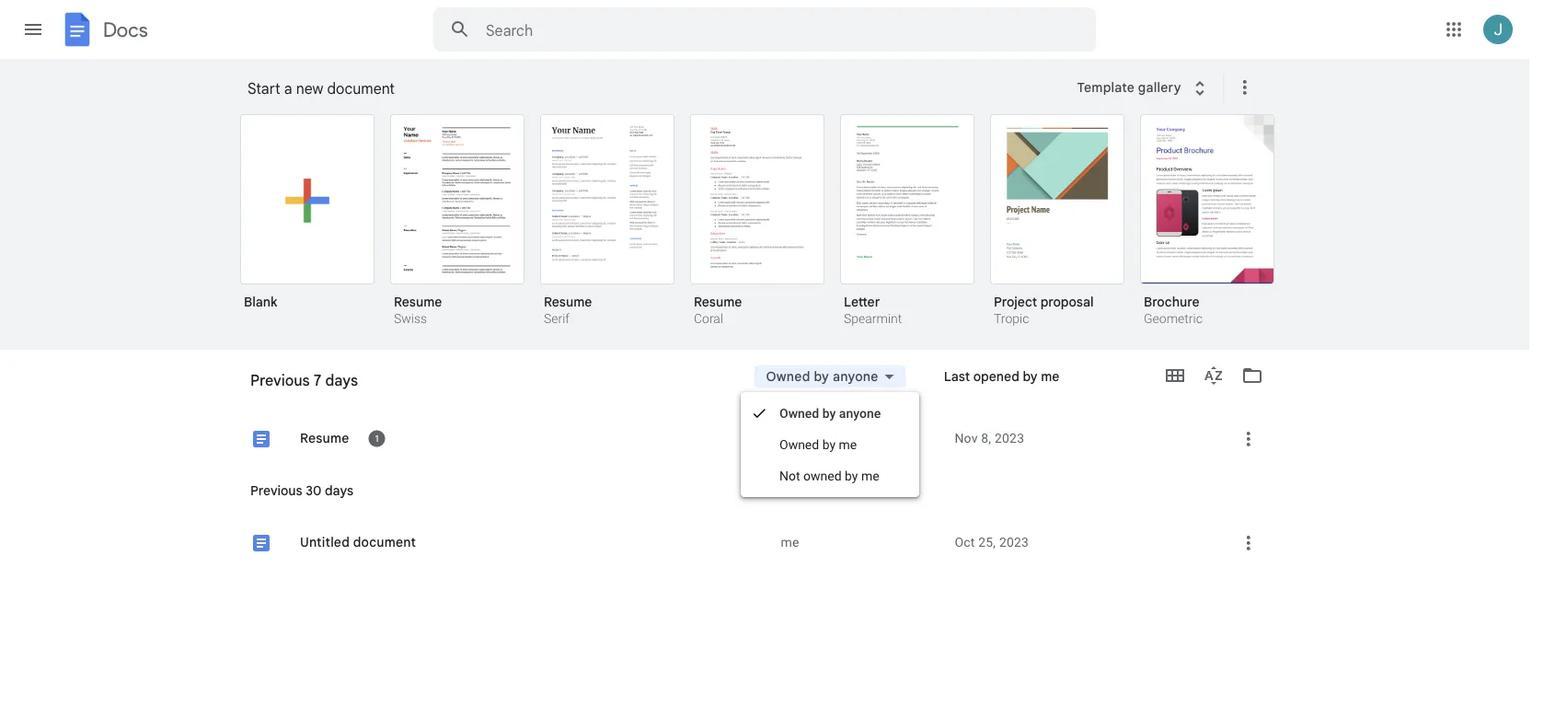 Task type: describe. For each thing, give the bounding box(es) containing it.
2023 for nov 8, 2023
[[995, 431, 1025, 446]]

1
[[375, 433, 379, 444]]

blank option
[[240, 114, 375, 323]]

search image
[[442, 11, 479, 48]]

previous 7 days for previous 30 days
[[250, 371, 358, 389]]

25,
[[979, 535, 996, 550]]

previous 7 days heading
[[236, 350, 727, 409]]

previous for previous 30 days
[[250, 371, 310, 389]]

resume swiss
[[394, 294, 442, 326]]

template gallery
[[1078, 79, 1182, 95]]

docs
[[103, 17, 148, 42]]

1 button
[[368, 430, 386, 448]]

brochure option
[[1141, 114, 1275, 329]]

Search bar text field
[[486, 21, 1051, 40]]

previous 7 days for resume
[[250, 378, 345, 395]]

geometric
[[1144, 311, 1203, 326]]

document inside heading
[[327, 79, 395, 98]]

days for previous 30 days
[[325, 371, 358, 389]]

last opened by me down tropic
[[944, 368, 1060, 384]]

docs link
[[59, 11, 148, 52]]

serif
[[544, 311, 570, 326]]

swiss
[[394, 311, 427, 326]]

project proposal option
[[991, 114, 1125, 329]]

1 horizontal spatial last
[[944, 368, 971, 384]]

new
[[296, 79, 324, 98]]

oct 25, 2023
[[955, 535, 1029, 550]]

me inside option
[[781, 535, 800, 550]]

resume for resume serif
[[544, 294, 592, 310]]

last opened by me nov 8, 2023 element
[[955, 430, 1210, 448]]

0 horizontal spatial last
[[830, 379, 857, 395]]

project proposal tropic
[[994, 294, 1094, 326]]

brochure
[[1144, 294, 1200, 310]]

template
[[1078, 79, 1135, 95]]

untitled document
[[300, 534, 416, 551]]

7 for previous 30 days
[[314, 371, 322, 389]]

owned by anyone inside menu
[[780, 406, 881, 421]]

resume for resume
[[300, 430, 349, 447]]

start
[[248, 79, 280, 98]]

previous 30 days
[[250, 482, 354, 499]]

not owned by me
[[780, 468, 880, 483]]

document inside option
[[353, 534, 416, 551]]

letter option
[[841, 114, 975, 329]]

owned by anyone button
[[755, 366, 906, 388]]

anyone inside popup button
[[833, 368, 879, 384]]

nov 8, 2023
[[955, 431, 1025, 446]]

resume serif
[[544, 294, 592, 326]]

0 horizontal spatial opened
[[860, 379, 906, 395]]

1 vertical spatial owned
[[780, 406, 820, 421]]

gallery
[[1139, 79, 1182, 95]]

nov
[[955, 431, 978, 446]]



Task type: vqa. For each thing, say whether or not it's contained in the screenshot.


Task type: locate. For each thing, give the bounding box(es) containing it.
0 horizontal spatial 7
[[306, 378, 313, 395]]

untitled document option
[[230, 520, 1276, 706]]

tropic
[[994, 311, 1030, 326]]

last opened by me down spearmint
[[830, 379, 946, 395]]

letter spearmint
[[844, 294, 902, 326]]

anyone down spearmint
[[833, 368, 879, 384]]

proposal
[[1041, 294, 1094, 310]]

resume up the coral at the left of the page
[[694, 294, 742, 310]]

days inside heading
[[325, 371, 358, 389]]

by inside owned by anyone popup button
[[814, 368, 830, 384]]

3 previous from the top
[[250, 482, 303, 499]]

list box
[[240, 110, 1299, 351]]

untitled
[[300, 534, 350, 551]]

0 vertical spatial document
[[327, 79, 395, 98]]

1 previous 7 days from the top
[[250, 371, 358, 389]]

opened down tropic
[[974, 368, 1020, 384]]

resume option
[[390, 114, 525, 329], [540, 114, 675, 329], [691, 114, 825, 329], [230, 416, 1276, 706]]

previous
[[250, 371, 310, 389], [250, 378, 303, 395], [250, 482, 303, 499]]

30
[[306, 482, 322, 499]]

owned by anyone
[[766, 368, 879, 384], [780, 406, 881, 421]]

2023
[[995, 431, 1025, 446], [1000, 535, 1029, 550]]

owned by me element for oct
[[781, 534, 940, 552]]

last opened by me oct 25, 2023 element
[[955, 534, 1210, 552]]

oct
[[955, 535, 976, 550]]

owned by me element for nov
[[781, 430, 940, 448]]

owned inside popup button
[[766, 368, 811, 384]]

2023 right 25, on the bottom right
[[1000, 535, 1029, 550]]

template gallery button
[[1066, 71, 1223, 104]]

owned by me element up not owned by me
[[781, 430, 940, 448]]

owned by anyone inside popup button
[[766, 368, 879, 384]]

2 vertical spatial owned
[[780, 437, 820, 452]]

main menu image
[[22, 18, 44, 41]]

anyone down owned by anyone popup button at the bottom
[[840, 406, 881, 421]]

None search field
[[434, 7, 1097, 52]]

previous 7 days
[[250, 371, 358, 389], [250, 378, 345, 395]]

resume google docs 1 follow up element
[[298, 428, 770, 450]]

resume left 1
[[300, 430, 349, 447]]

owned by me
[[780, 437, 857, 452]]

document
[[327, 79, 395, 98], [353, 534, 416, 551]]

2023 right 8,
[[995, 431, 1025, 446]]

days
[[325, 371, 358, 389], [316, 378, 345, 395], [325, 482, 354, 499]]

1 button
[[366, 428, 388, 450]]

2023 for oct 25, 2023
[[1000, 535, 1029, 550]]

0 vertical spatial owned
[[766, 368, 811, 384]]

a
[[284, 79, 292, 98]]

letter
[[844, 294, 880, 310]]

resume up serif in the left top of the page
[[544, 294, 592, 310]]

menu containing owned by anyone
[[741, 392, 920, 497]]

me
[[1041, 368, 1060, 384], [928, 379, 946, 395], [781, 431, 800, 446], [839, 437, 857, 452], [862, 468, 880, 483], [781, 535, 800, 550]]

8,
[[982, 431, 992, 446]]

resume for resume swiss
[[394, 294, 442, 310]]

document right "new"
[[327, 79, 395, 98]]

1 vertical spatial document
[[353, 534, 416, 551]]

owned by me element
[[781, 430, 940, 448], [781, 534, 940, 552]]

1 horizontal spatial 7
[[314, 371, 322, 389]]

0 vertical spatial 2023
[[995, 431, 1025, 446]]

previous 7 days inside heading
[[250, 371, 358, 389]]

blank
[[244, 294, 278, 310]]

1 vertical spatial anyone
[[840, 406, 881, 421]]

0 vertical spatial owned by me element
[[781, 430, 940, 448]]

resume
[[394, 294, 442, 310], [544, 294, 592, 310], [694, 294, 742, 310], [300, 430, 349, 447]]

brochure geometric
[[1144, 294, 1203, 326]]

start a new document
[[248, 79, 395, 98]]

owned
[[804, 468, 842, 483]]

2 previous from the top
[[250, 378, 303, 395]]

last opened by me
[[944, 368, 1060, 384], [830, 379, 946, 395]]

resume for resume coral
[[694, 294, 742, 310]]

last
[[944, 368, 971, 384], [830, 379, 857, 395]]

owned
[[766, 368, 811, 384], [780, 406, 820, 421], [780, 437, 820, 452]]

7
[[314, 371, 322, 389], [306, 378, 313, 395]]

spearmint
[[844, 311, 902, 326]]

resume coral
[[694, 294, 742, 326]]

1 horizontal spatial opened
[[974, 368, 1020, 384]]

owned by me element down not owned by me
[[781, 534, 940, 552]]

coral
[[694, 311, 724, 326]]

list box containing blank
[[240, 110, 1299, 351]]

1 previous from the top
[[250, 371, 310, 389]]

0 vertical spatial owned by anyone
[[766, 368, 879, 384]]

1 vertical spatial owned by me element
[[781, 534, 940, 552]]

not
[[780, 468, 801, 483]]

2023 inside last opened by me nov 8, 2023 element
[[995, 431, 1025, 446]]

opened
[[974, 368, 1020, 384], [860, 379, 906, 395]]

7 inside previous 7 days heading
[[314, 371, 322, 389]]

document right "untitled"
[[353, 534, 416, 551]]

1 vertical spatial 2023
[[1000, 535, 1029, 550]]

opened down spearmint
[[860, 379, 906, 395]]

start a new document heading
[[248, 59, 1066, 118]]

project
[[994, 294, 1038, 310]]

2 owned by me element from the top
[[781, 534, 940, 552]]

1 vertical spatial owned by anyone
[[780, 406, 881, 421]]

7 for resume
[[306, 378, 313, 395]]

last up nov
[[944, 368, 971, 384]]

anyone
[[833, 368, 879, 384], [840, 406, 881, 421]]

last up owned by me
[[830, 379, 857, 395]]

1 owned by me element from the top
[[781, 430, 940, 448]]

2 previous 7 days from the top
[[250, 378, 345, 395]]

resume up swiss
[[394, 294, 442, 310]]

previous for resume
[[250, 378, 303, 395]]

more actions. image
[[1231, 76, 1257, 99]]

previous inside heading
[[250, 371, 310, 389]]

menu
[[741, 392, 920, 497]]

by
[[814, 368, 830, 384], [1023, 368, 1038, 384], [909, 379, 924, 395], [823, 406, 836, 421], [823, 437, 836, 452], [845, 468, 858, 483]]

0 vertical spatial anyone
[[833, 368, 879, 384]]

days for resume
[[316, 378, 345, 395]]

2023 inside last opened by me oct 25, 2023 element
[[1000, 535, 1029, 550]]



